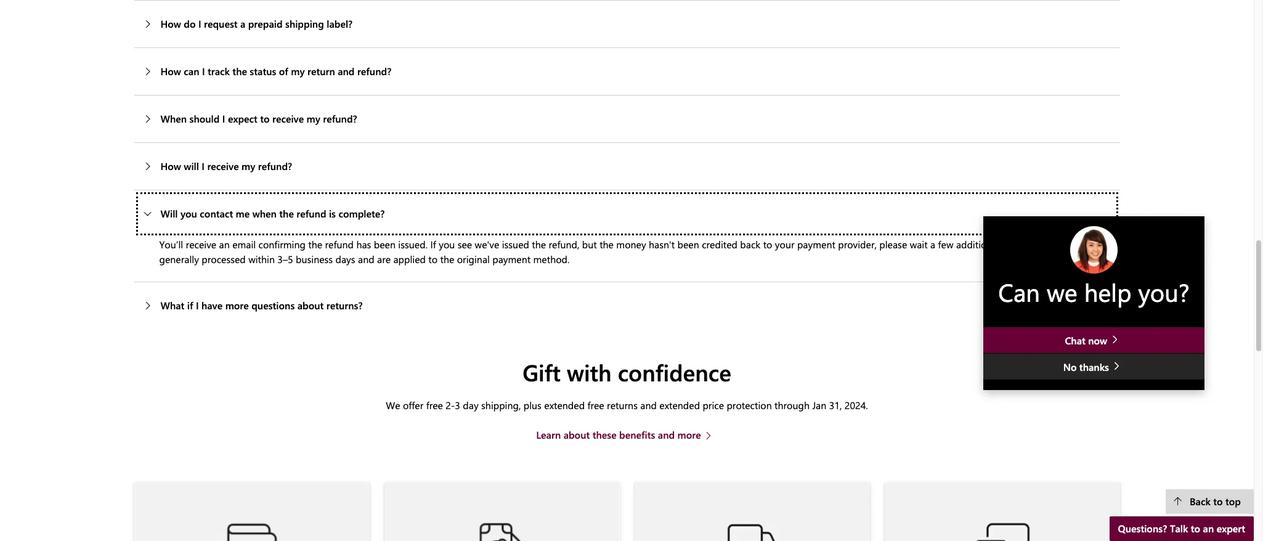 Task type: vqa. For each thing, say whether or not it's contained in the screenshot.
only
no



Task type: locate. For each thing, give the bounding box(es) containing it.
i for expect
[[222, 112, 225, 125]]

i
[[198, 17, 201, 30], [202, 65, 205, 78], [222, 112, 225, 125], [202, 159, 205, 172], [196, 299, 199, 312]]

gift with confidence
[[523, 357, 731, 387]]

you right will
[[181, 207, 197, 220]]

1 vertical spatial more
[[678, 428, 701, 441]]

the right track at left top
[[233, 65, 247, 78]]

an up processed
[[219, 238, 230, 251]]

0 horizontal spatial are
[[377, 253, 391, 265]]

1 horizontal spatial free
[[588, 399, 604, 412]]

0 vertical spatial you
[[181, 207, 197, 220]]

1 vertical spatial refund
[[325, 238, 354, 251]]

i right do
[[198, 17, 201, 30]]

back to top
[[1190, 495, 1241, 508]]

are right refunds at the top right of page
[[1065, 238, 1079, 251]]

my inside the how will i receive my refund? "dropdown button"
[[242, 159, 255, 172]]

refund inside dropdown button
[[297, 207, 326, 220]]

1 horizontal spatial been
[[678, 238, 699, 251]]

0 vertical spatial my
[[291, 65, 305, 78]]

how will i receive my refund?
[[161, 159, 292, 172]]

0 vertical spatial more
[[225, 299, 249, 312]]

and right return
[[338, 65, 355, 78]]

2 free from the left
[[588, 399, 604, 412]]

2 vertical spatial receive
[[186, 238, 216, 251]]

been
[[374, 238, 396, 251], [678, 238, 699, 251]]

0 vertical spatial refund
[[297, 207, 326, 220]]

an left expert
[[1203, 522, 1214, 535]]

learn
[[536, 428, 561, 441]]

refund up the days
[[325, 238, 354, 251]]

i for have
[[196, 299, 199, 312]]

should
[[190, 112, 220, 125]]

gift
[[523, 357, 561, 387]]

how left can
[[161, 65, 181, 78]]

refund inside "you'll receive an email confirming the refund has been issued. if you see we've issued the refund, but the money hasn't been credited back to your payment provider, please wait a few additional days. refunds are generally processed within 3–5 business days and are applied to the original payment method."
[[325, 238, 354, 251]]

1 vertical spatial how
[[161, 65, 181, 78]]

0 vertical spatial refund?
[[357, 65, 392, 78]]

1 horizontal spatial an
[[1203, 522, 1214, 535]]

will
[[184, 159, 199, 172]]

more right have
[[225, 299, 249, 312]]

about left these
[[564, 428, 590, 441]]

0 horizontal spatial extended
[[544, 399, 585, 412]]

questions? talk to an expert button
[[1110, 516, 1254, 541]]

0 horizontal spatial been
[[374, 238, 396, 251]]

0 vertical spatial about
[[297, 299, 324, 312]]

how inside "dropdown button"
[[161, 65, 181, 78]]

refund?
[[357, 65, 392, 78], [323, 112, 357, 125], [258, 159, 292, 172]]

payment down issued
[[493, 253, 531, 265]]

1 vertical spatial payment
[[493, 253, 531, 265]]

1 vertical spatial a
[[931, 238, 936, 251]]

an
[[219, 238, 230, 251], [1203, 522, 1214, 535]]

how for how will i receive my refund?
[[161, 159, 181, 172]]

2 horizontal spatial my
[[307, 112, 320, 125]]

2 vertical spatial refund?
[[258, 159, 292, 172]]

the right but
[[600, 238, 614, 251]]

more inside what if i have more questions about returns? dropdown button
[[225, 299, 249, 312]]

to right talk
[[1191, 522, 1201, 535]]

1 vertical spatial about
[[564, 428, 590, 441]]

and right benefits
[[658, 428, 675, 441]]

1 vertical spatial receive
[[207, 159, 239, 172]]

free
[[426, 399, 443, 412], [588, 399, 604, 412]]

been right hasn't
[[678, 238, 699, 251]]

wait
[[910, 238, 928, 251]]

1 vertical spatial an
[[1203, 522, 1214, 535]]

i for request
[[198, 17, 201, 30]]

how inside "dropdown button"
[[161, 159, 181, 172]]

refund? inside the how will i receive my refund? "dropdown button"
[[258, 159, 292, 172]]

i inside "dropdown button"
[[202, 65, 205, 78]]

31,
[[829, 399, 842, 412]]

the up method. on the top of the page
[[532, 238, 546, 251]]

i left expect
[[222, 112, 225, 125]]

about left returns?
[[297, 299, 324, 312]]

1 horizontal spatial are
[[1065, 238, 1079, 251]]

you
[[181, 207, 197, 220], [439, 238, 455, 251]]

1 horizontal spatial my
[[291, 65, 305, 78]]

refunds
[[1027, 238, 1063, 251]]

complete?
[[339, 207, 385, 220]]

and down has
[[358, 253, 374, 265]]

hasn't
[[649, 238, 675, 251]]

do
[[184, 17, 196, 30]]

when should i expect to receive my refund?
[[161, 112, 357, 125]]

1 horizontal spatial you
[[439, 238, 455, 251]]

payment right your
[[797, 238, 836, 251]]

days
[[336, 253, 355, 265]]

2 how from the top
[[161, 65, 181, 78]]

can
[[999, 276, 1040, 308]]

2 extended from the left
[[660, 399, 700, 412]]

free left '2-'
[[426, 399, 443, 412]]

1 vertical spatial you
[[439, 238, 455, 251]]

my right of at the left of page
[[291, 65, 305, 78]]

are left applied
[[377, 253, 391, 265]]

what if i have more questions about returns?
[[161, 299, 363, 312]]

1 horizontal spatial more
[[678, 428, 701, 441]]

jan
[[813, 399, 827, 412]]

1 horizontal spatial about
[[564, 428, 590, 441]]

about
[[297, 299, 324, 312], [564, 428, 590, 441]]

credited
[[702, 238, 738, 251]]

how do i request a prepaid shipping label? button
[[134, 0, 1120, 47]]

receive up generally at the left
[[186, 238, 216, 251]]

are
[[1065, 238, 1079, 251], [377, 253, 391, 265]]

track
[[208, 65, 230, 78]]

0 horizontal spatial more
[[225, 299, 249, 312]]

0 vertical spatial receive
[[272, 112, 304, 125]]

refund? up will you contact me when the refund is complete?
[[258, 159, 292, 172]]

3–5
[[278, 253, 293, 265]]

extended right plus
[[544, 399, 585, 412]]

refund? down return
[[323, 112, 357, 125]]

about inside dropdown button
[[297, 299, 324, 312]]

0 horizontal spatial a
[[240, 17, 245, 30]]

2 vertical spatial my
[[242, 159, 255, 172]]

my down return
[[307, 112, 320, 125]]

you?
[[1139, 276, 1190, 308]]

within
[[248, 253, 275, 265]]

about inside 'link'
[[564, 428, 590, 441]]

1 how from the top
[[161, 17, 181, 30]]

1 horizontal spatial a
[[931, 238, 936, 251]]

return
[[308, 65, 335, 78]]

0 horizontal spatial an
[[219, 238, 230, 251]]

learn about these benefits and more
[[536, 428, 701, 441]]

payment
[[797, 238, 836, 251], [493, 253, 531, 265]]

3 how from the top
[[161, 159, 181, 172]]

0 horizontal spatial free
[[426, 399, 443, 412]]

a left few
[[931, 238, 936, 251]]

and right "returns"
[[641, 399, 657, 412]]

will you contact me when the refund is complete? button
[[134, 190, 1120, 237]]

refund left is
[[297, 207, 326, 220]]

0 vertical spatial how
[[161, 17, 181, 30]]

i right will
[[202, 159, 205, 172]]

issued.
[[398, 238, 428, 251]]

and inside "dropdown button"
[[338, 65, 355, 78]]

a inside "you'll receive an email confirming the refund has been issued. if you see we've issued the refund, but the money hasn't been credited back to your payment provider, please wait a few additional days. refunds are generally processed within 3–5 business days and are applied to the original payment method."
[[931, 238, 936, 251]]

benefits
[[619, 428, 655, 441]]

2-
[[446, 399, 455, 412]]

have
[[202, 299, 223, 312]]

1 vertical spatial my
[[307, 112, 320, 125]]

1 vertical spatial refund?
[[323, 112, 357, 125]]

2 vertical spatial how
[[161, 159, 181, 172]]

can we help you?
[[999, 276, 1190, 308]]

free left "returns"
[[588, 399, 604, 412]]

my inside how can i track the status of my return and refund? "dropdown button"
[[291, 65, 305, 78]]

0 horizontal spatial you
[[181, 207, 197, 220]]

refund? inside how can i track the status of my return and refund? "dropdown button"
[[357, 65, 392, 78]]

we've
[[475, 238, 499, 251]]

back
[[1190, 495, 1211, 508]]

how left do
[[161, 17, 181, 30]]

how left will
[[161, 159, 181, 172]]

been right has
[[374, 238, 396, 251]]

0 horizontal spatial my
[[242, 159, 255, 172]]

questions
[[252, 299, 295, 312]]

my up me
[[242, 159, 255, 172]]

please
[[880, 238, 907, 251]]

0 vertical spatial an
[[219, 238, 230, 251]]

how inside dropdown button
[[161, 17, 181, 30]]

shipping,
[[481, 399, 521, 412]]

is
[[329, 207, 336, 220]]

receive right will
[[207, 159, 239, 172]]

i right can
[[202, 65, 205, 78]]

2024.
[[845, 399, 868, 412]]

a right request
[[240, 17, 245, 30]]

refund for is
[[297, 207, 326, 220]]

refund? right return
[[357, 65, 392, 78]]

receive right expect
[[272, 112, 304, 125]]

more right benefits
[[678, 428, 701, 441]]

you right if
[[439, 238, 455, 251]]

help
[[1085, 276, 1132, 308]]

how will i receive my refund? button
[[134, 143, 1120, 190]]

extended left the price
[[660, 399, 700, 412]]

my
[[291, 65, 305, 78], [307, 112, 320, 125], [242, 159, 255, 172]]

the right when on the left
[[279, 207, 294, 220]]

0 horizontal spatial about
[[297, 299, 324, 312]]

more inside learn about these benefits and more 'link'
[[678, 428, 701, 441]]

if
[[187, 299, 193, 312]]

i inside "dropdown button"
[[202, 159, 205, 172]]

my inside when should i expect to receive my refund? dropdown button
[[307, 112, 320, 125]]

i right if
[[196, 299, 199, 312]]

when
[[161, 112, 187, 125]]

the up business
[[308, 238, 322, 251]]

receive inside dropdown button
[[272, 112, 304, 125]]

receive inside "you'll receive an email confirming the refund has been issued. if you see we've issued the refund, but the money hasn't been credited back to your payment provider, please wait a few additional days. refunds are generally processed within 3–5 business days and are applied to the original payment method."
[[186, 238, 216, 251]]

has
[[356, 238, 371, 251]]

i for receive
[[202, 159, 205, 172]]

if
[[430, 238, 436, 251]]

and
[[338, 65, 355, 78], [358, 253, 374, 265], [641, 399, 657, 412], [658, 428, 675, 441]]

a inside dropdown button
[[240, 17, 245, 30]]

refund for has
[[325, 238, 354, 251]]

refund,
[[549, 238, 580, 251]]

0 vertical spatial payment
[[797, 238, 836, 251]]

1 horizontal spatial extended
[[660, 399, 700, 412]]

0 vertical spatial a
[[240, 17, 245, 30]]

will you contact me when the refund is complete?
[[161, 207, 385, 220]]



Task type: describe. For each thing, give the bounding box(es) containing it.
when
[[252, 207, 277, 220]]

1 extended from the left
[[544, 399, 585, 412]]

and inside 'link'
[[658, 428, 675, 441]]

1 been from the left
[[374, 238, 396, 251]]

with
[[567, 357, 612, 387]]

request
[[204, 17, 238, 30]]

returns?
[[327, 299, 363, 312]]

contact
[[200, 207, 233, 220]]

what
[[161, 299, 185, 312]]

now
[[1089, 334, 1108, 347]]

to down if
[[429, 253, 438, 265]]

when should i expect to receive my refund? button
[[134, 95, 1120, 142]]

how for how can i track the status of my return and refund?
[[161, 65, 181, 78]]

we
[[1047, 276, 1078, 308]]

questions?
[[1118, 522, 1167, 535]]

you'll
[[159, 238, 183, 251]]

confirming
[[259, 238, 306, 251]]

method.
[[533, 253, 570, 265]]

expert
[[1217, 522, 1246, 535]]

and inside "you'll receive an email confirming the refund has been issued. if you see we've issued the refund, but the money hasn't been credited back to your payment provider, please wait a few additional days. refunds are generally processed within 3–5 business days and are applied to the original payment method."
[[358, 253, 374, 265]]

to left your
[[763, 238, 773, 251]]

1 vertical spatial are
[[377, 253, 391, 265]]

these
[[593, 428, 617, 441]]

you inside dropdown button
[[181, 207, 197, 220]]

the inside "dropdown button"
[[233, 65, 247, 78]]

label?
[[327, 17, 353, 30]]

how can i track the status of my return and refund? button
[[134, 48, 1120, 95]]

questions? talk to an expert
[[1118, 522, 1246, 535]]

expect
[[228, 112, 258, 125]]

processed
[[202, 253, 246, 265]]

to left top
[[1214, 495, 1223, 508]]

no thanks button
[[984, 354, 1205, 380]]

email
[[232, 238, 256, 251]]

price
[[703, 399, 724, 412]]

status
[[250, 65, 276, 78]]

learn about these benefits and more link
[[536, 428, 718, 443]]

offer
[[403, 399, 424, 412]]

i for track
[[202, 65, 205, 78]]

protection
[[727, 399, 772, 412]]

days.
[[1003, 238, 1025, 251]]

how do i request a prepaid shipping label?
[[161, 17, 353, 30]]

you'll receive an email confirming the refund has been issued. if you see we've issued the refund, but the money hasn't been credited back to your payment provider, please wait a few additional days. refunds are generally processed within 3–5 business days and are applied to the original payment method.
[[159, 238, 1079, 265]]

refund? inside when should i expect to receive my refund? dropdown button
[[323, 112, 357, 125]]

what if i have more questions about returns? button
[[134, 282, 1120, 329]]

0 horizontal spatial payment
[[493, 253, 531, 265]]

1 free from the left
[[426, 399, 443, 412]]

your
[[775, 238, 795, 251]]

an inside dropdown button
[[1203, 522, 1214, 535]]

thanks
[[1080, 361, 1109, 374]]

plus
[[524, 399, 542, 412]]

3
[[455, 399, 460, 412]]

day
[[463, 399, 479, 412]]

of
[[279, 65, 288, 78]]

chat now
[[1065, 334, 1110, 347]]

talk
[[1170, 522, 1189, 535]]

2 been from the left
[[678, 238, 699, 251]]

we offer free 2-3 day shipping, plus extended free returns and extended price protection through jan 31, 2024.
[[386, 399, 868, 412]]

few
[[938, 238, 954, 251]]

back to top link
[[1166, 489, 1254, 514]]

top
[[1226, 495, 1241, 508]]

the inside dropdown button
[[279, 207, 294, 220]]

we
[[386, 399, 400, 412]]

how for how do i request a prepaid shipping label?
[[161, 17, 181, 30]]

to right expect
[[260, 112, 270, 125]]

no
[[1064, 361, 1077, 374]]

0 vertical spatial are
[[1065, 238, 1079, 251]]

issued
[[502, 238, 529, 251]]

you inside "you'll receive an email confirming the refund has been issued. if you see we've issued the refund, but the money hasn't been credited back to your payment provider, please wait a few additional days. refunds are generally processed within 3–5 business days and are applied to the original payment method."
[[439, 238, 455, 251]]

prepaid
[[248, 17, 283, 30]]

money
[[617, 238, 646, 251]]

shipping
[[285, 17, 324, 30]]

no thanks
[[1064, 361, 1112, 374]]

can
[[184, 65, 199, 78]]

confidence
[[618, 357, 731, 387]]

business
[[296, 253, 333, 265]]

1 horizontal spatial payment
[[797, 238, 836, 251]]

the left 'original'
[[440, 253, 454, 265]]

original
[[457, 253, 490, 265]]

an inside "you'll receive an email confirming the refund has been issued. if you see we've issued the refund, but the money hasn't been credited back to your payment provider, please wait a few additional days. refunds are generally processed within 3–5 business days and are applied to the original payment method."
[[219, 238, 230, 251]]

returns
[[607, 399, 638, 412]]

receive inside "dropdown button"
[[207, 159, 239, 172]]

see
[[458, 238, 472, 251]]

how can i track the status of my return and refund?
[[161, 65, 392, 78]]

but
[[582, 238, 597, 251]]

will
[[161, 207, 178, 220]]

provider,
[[838, 238, 877, 251]]

through
[[775, 399, 810, 412]]

additional
[[956, 238, 1000, 251]]

chat
[[1065, 334, 1086, 347]]

generally
[[159, 253, 199, 265]]



